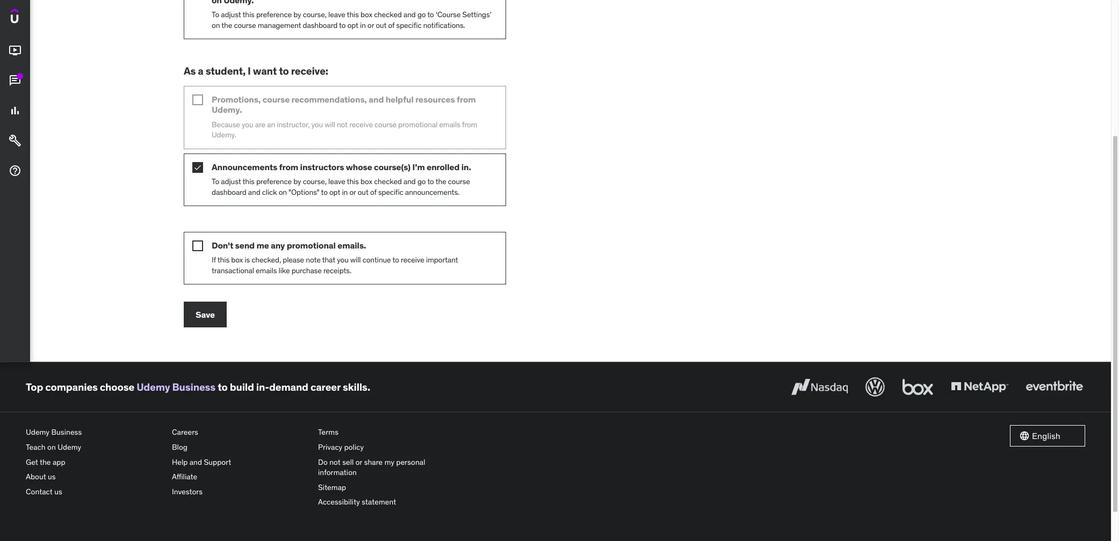 Task type: vqa. For each thing, say whether or not it's contained in the screenshot.


Task type: locate. For each thing, give the bounding box(es) containing it.
affiliate link
[[172, 471, 310, 485]]

from
[[457, 94, 476, 105], [462, 120, 478, 129], [279, 162, 298, 172]]

and left helpful
[[369, 94, 384, 105]]

1 horizontal spatial dashboard
[[303, 20, 338, 30]]

2 horizontal spatial the
[[436, 177, 447, 186]]

and right help
[[190, 458, 202, 468]]

0 vertical spatial not
[[337, 120, 348, 129]]

opt inside announcements from instructors whose course(s) i'm enrolled in. to adjust this preference by course, leave this box checked and go to the  course dashboard and click on "options" to opt in or out of specific announcements.
[[330, 187, 340, 197]]

2 horizontal spatial on
[[279, 187, 287, 197]]

policy
[[344, 443, 364, 453]]

announcements.
[[405, 187, 460, 197]]

adjust
[[221, 10, 241, 19], [221, 177, 241, 186]]

1 vertical spatial to
[[212, 177, 219, 186]]

2 vertical spatial on
[[47, 443, 56, 453]]

1 horizontal spatial in
[[360, 20, 366, 30]]

0 horizontal spatial of
[[370, 187, 377, 197]]

1 vertical spatial promotional
[[287, 240, 336, 251]]

box
[[361, 10, 373, 19], [361, 177, 373, 186], [231, 256, 243, 265]]

1 vertical spatial small image
[[192, 162, 203, 173]]

1 vertical spatial by
[[294, 177, 301, 186]]

0 vertical spatial will
[[325, 120, 335, 129]]

course inside announcements from instructors whose course(s) i'm enrolled in. to adjust this preference by course, leave this box checked and go to the  course dashboard and click on "options" to opt in or out of specific announcements.
[[448, 177, 470, 186]]

out inside announcements from instructors whose course(s) i'm enrolled in. to adjust this preference by course, leave this box checked and go to the  course dashboard and click on "options" to opt in or out of specific announcements.
[[358, 187, 369, 197]]

help and support link
[[172, 456, 310, 471]]

receive left important
[[401, 256, 425, 265]]

1 vertical spatial emails
[[256, 266, 277, 276]]

1 leave from the top
[[328, 10, 346, 19]]

promotions,
[[212, 94, 261, 105]]

checked,
[[252, 256, 281, 265]]

go inside to adjust this preference by course, leave this box checked and go to 'course settings' on the course management dashboard to opt in or out of specific notifications.
[[418, 10, 426, 19]]

1 vertical spatial go
[[418, 177, 426, 186]]

1 horizontal spatial will
[[350, 256, 361, 265]]

the up student,
[[222, 20, 232, 30]]

1 vertical spatial opt
[[330, 187, 340, 197]]

0 vertical spatial or
[[368, 20, 374, 30]]

investors
[[172, 488, 203, 497]]

not inside terms privacy policy do not sell or share my personal information sitemap accessibility statement
[[330, 458, 341, 468]]

in
[[360, 20, 366, 30], [342, 187, 348, 197]]

student,
[[206, 65, 246, 78]]

the
[[222, 20, 232, 30], [436, 177, 447, 186], [40, 458, 51, 468]]

dashboard
[[303, 20, 338, 30], [212, 187, 247, 197]]

box inside don't send me any promotional emails. if this box is checked, please note that you will continue to receive important transactional emails like purchase receipts.
[[231, 256, 243, 265]]

share
[[364, 458, 383, 468]]

course down in. at left top
[[448, 177, 470, 186]]

0 vertical spatial opt
[[348, 20, 359, 30]]

0 vertical spatial by
[[294, 10, 301, 19]]

1 horizontal spatial udemy
[[58, 443, 81, 453]]

to inside announcements from instructors whose course(s) i'm enrolled in. to adjust this preference by course, leave this box checked and go to the  course dashboard and click on "options" to opt in or out of specific announcements.
[[212, 177, 219, 186]]

sitemap
[[318, 483, 346, 493]]

of
[[388, 20, 395, 30], [370, 187, 377, 197]]

the right the get
[[40, 458, 51, 468]]

3 medium image from the top
[[9, 134, 22, 147]]

announcements
[[212, 162, 278, 172]]

2 checked from the top
[[374, 177, 402, 186]]

1 horizontal spatial opt
[[348, 20, 359, 30]]

english
[[1033, 431, 1061, 442]]

1 vertical spatial checked
[[374, 177, 402, 186]]

and down i'm
[[404, 177, 416, 186]]

dashboard inside announcements from instructors whose course(s) i'm enrolled in. to adjust this preference by course, leave this box checked and go to the  course dashboard and click on "options" to opt in or out of specific announcements.
[[212, 187, 247, 197]]

0 vertical spatial adjust
[[221, 10, 241, 19]]

1 vertical spatial preference
[[256, 177, 292, 186]]

emails down resources
[[439, 120, 461, 129]]

and inside promotions, course recommendations, and helpful resources from udemy. because you are an instructor, you will not receive course promotional emails from udemy.
[[369, 94, 384, 105]]

1 horizontal spatial business
[[172, 381, 216, 394]]

udemy. up because
[[212, 104, 242, 115]]

emails.
[[338, 240, 366, 251]]

0 vertical spatial business
[[172, 381, 216, 394]]

us right 'contact'
[[54, 488, 62, 497]]

0 vertical spatial emails
[[439, 120, 461, 129]]

0 vertical spatial the
[[222, 20, 232, 30]]

not up information
[[330, 458, 341, 468]]

0 horizontal spatial receive
[[350, 120, 373, 129]]

1 vertical spatial out
[[358, 187, 369, 197]]

1 vertical spatial receive
[[401, 256, 425, 265]]

0 vertical spatial us
[[48, 473, 56, 482]]

dashboard down announcements
[[212, 187, 247, 197]]

1 vertical spatial dashboard
[[212, 187, 247, 197]]

and left click
[[248, 187, 261, 197]]

on inside to adjust this preference by course, leave this box checked and go to 'course settings' on the course management dashboard to opt in or out of specific notifications.
[[212, 20, 220, 30]]

specific
[[397, 20, 422, 30], [378, 187, 404, 197]]

0 horizontal spatial opt
[[330, 187, 340, 197]]

course(s)
[[374, 162, 411, 172]]

promotional inside promotions, course recommendations, and helpful resources from udemy. because you are an instructor, you will not receive course promotional emails from udemy.
[[399, 120, 438, 129]]

app
[[53, 458, 65, 468]]

course, inside to adjust this preference by course, leave this box checked and go to 'course settings' on the course management dashboard to opt in or out of specific notifications.
[[303, 10, 327, 19]]

2 medium image from the top
[[9, 74, 22, 87]]

adjust inside to adjust this preference by course, leave this box checked and go to 'course settings' on the course management dashboard to opt in or out of specific notifications.
[[221, 10, 241, 19]]

you up receipts.
[[337, 256, 349, 265]]

emails
[[439, 120, 461, 129], [256, 266, 277, 276]]

2 vertical spatial box
[[231, 256, 243, 265]]

udemy business link up careers on the bottom left of page
[[137, 381, 216, 394]]

2 small image from the top
[[192, 162, 203, 173]]

accessibility
[[318, 498, 360, 508]]

promotional down resources
[[399, 120, 438, 129]]

by up management
[[294, 10, 301, 19]]

0 vertical spatial of
[[388, 20, 395, 30]]

save
[[196, 310, 215, 320]]

please
[[283, 256, 304, 265]]

do not sell or share my personal information button
[[318, 456, 456, 481]]

will down emails.
[[350, 256, 361, 265]]

box inside to adjust this preference by course, leave this box checked and go to 'course settings' on the course management dashboard to opt in or out of specific notifications.
[[361, 10, 373, 19]]

small image left announcements
[[192, 162, 203, 173]]

1 vertical spatial on
[[279, 187, 287, 197]]

emails inside don't send me any promotional emails. if this box is checked, please note that you will continue to receive important transactional emails like purchase receipts.
[[256, 266, 277, 276]]

0 vertical spatial small image
[[192, 95, 203, 105]]

small image for promotions,
[[192, 95, 203, 105]]

leave inside announcements from instructors whose course(s) i'm enrolled in. to adjust this preference by course, leave this box checked and go to the  course dashboard and click on "options" to opt in or out of specific announcements.
[[328, 177, 346, 186]]

0 vertical spatial go
[[418, 10, 426, 19]]

want
[[253, 65, 277, 78]]

instructor,
[[277, 120, 310, 129]]

udemy up the teach
[[26, 428, 50, 438]]

2 leave from the top
[[328, 177, 346, 186]]

preference up management
[[256, 10, 292, 19]]

medium image
[[9, 104, 22, 117]]

go
[[418, 10, 426, 19], [418, 177, 426, 186]]

you left 'are'
[[242, 120, 253, 129]]

will inside don't send me any promotional emails. if this box is checked, please note that you will continue to receive important transactional emails like purchase receipts.
[[350, 256, 361, 265]]

notifications.
[[423, 20, 465, 30]]

go down i'm
[[418, 177, 426, 186]]

and left 'course
[[404, 10, 416, 19]]

business up careers on the bottom left of page
[[172, 381, 216, 394]]

2 horizontal spatial you
[[337, 256, 349, 265]]

udemy.
[[212, 104, 242, 115], [212, 130, 236, 140]]

from right resources
[[457, 94, 476, 105]]

0 vertical spatial to
[[212, 10, 219, 19]]

0 vertical spatial box
[[361, 10, 373, 19]]

emails down 'checked,'
[[256, 266, 277, 276]]

0 horizontal spatial udemy
[[26, 428, 50, 438]]

us
[[48, 473, 56, 482], [54, 488, 62, 497]]

1 small image from the top
[[192, 95, 203, 105]]

udemy business link
[[137, 381, 216, 394], [26, 426, 163, 441]]

course
[[234, 20, 256, 30], [263, 94, 290, 105], [375, 120, 397, 129], [448, 177, 470, 186]]

1 vertical spatial course,
[[303, 177, 327, 186]]

out
[[376, 20, 387, 30], [358, 187, 369, 197]]

0 vertical spatial promotional
[[399, 120, 438, 129]]

1 vertical spatial specific
[[378, 187, 404, 197]]

to
[[428, 10, 434, 19], [339, 20, 346, 30], [279, 65, 289, 78], [428, 177, 434, 186], [321, 187, 328, 197], [393, 256, 399, 265], [218, 381, 228, 394]]

3 small image from the top
[[192, 241, 203, 252]]

course left management
[[234, 20, 256, 30]]

that
[[322, 256, 335, 265]]

2 by from the top
[[294, 177, 301, 186]]

small image
[[1020, 431, 1031, 442]]

2 vertical spatial small image
[[192, 241, 203, 252]]

opt inside to adjust this preference by course, leave this box checked and go to 'course settings' on the course management dashboard to opt in or out of specific notifications.
[[348, 20, 359, 30]]

udemy right choose
[[137, 381, 170, 394]]

2 vertical spatial or
[[356, 458, 363, 468]]

1 go from the top
[[418, 10, 426, 19]]

any
[[271, 240, 285, 251]]

this inside don't send me any promotional emails. if this box is checked, please note that you will continue to receive important transactional emails like purchase receipts.
[[218, 256, 230, 265]]

promotional up the note
[[287, 240, 336, 251]]

1 vertical spatial box
[[361, 177, 373, 186]]

promotional
[[399, 120, 438, 129], [287, 240, 336, 251]]

0 horizontal spatial in
[[342, 187, 348, 197]]

not down the recommendations,
[[337, 120, 348, 129]]

udemy. down because
[[212, 130, 236, 140]]

1 horizontal spatial the
[[222, 20, 232, 30]]

in-
[[256, 381, 269, 394]]

by inside announcements from instructors whose course(s) i'm enrolled in. to adjust this preference by course, leave this box checked and go to the  course dashboard and click on "options" to opt in or out of specific announcements.
[[294, 177, 301, 186]]

volkswagen image
[[864, 376, 888, 400]]

the up announcements. at top left
[[436, 177, 447, 186]]

0 vertical spatial dashboard
[[303, 20, 338, 30]]

1 horizontal spatial emails
[[439, 120, 461, 129]]

2 adjust from the top
[[221, 177, 241, 186]]

0 horizontal spatial out
[[358, 187, 369, 197]]

1 medium image from the top
[[9, 44, 22, 57]]

on right click
[[279, 187, 287, 197]]

dashboard right management
[[303, 20, 338, 30]]

send
[[235, 240, 255, 251]]

as
[[184, 65, 196, 78]]

1 horizontal spatial you
[[312, 120, 323, 129]]

terms
[[318, 428, 339, 438]]

on inside announcements from instructors whose course(s) i'm enrolled in. to adjust this preference by course, leave this box checked and go to the  course dashboard and click on "options" to opt in or out of specific announcements.
[[279, 187, 287, 197]]

1 vertical spatial not
[[330, 458, 341, 468]]

1 horizontal spatial of
[[388, 20, 395, 30]]

of left 'notifications.'
[[388, 20, 395, 30]]

1 vertical spatial udemy.
[[212, 130, 236, 140]]

udemy business link up 'get the app' link
[[26, 426, 163, 441]]

specific down course(s)
[[378, 187, 404, 197]]

1 vertical spatial or
[[350, 187, 356, 197]]

1 horizontal spatial on
[[212, 20, 220, 30]]

or
[[368, 20, 374, 30], [350, 187, 356, 197], [356, 458, 363, 468]]

will
[[325, 120, 335, 129], [350, 256, 361, 265]]

small image
[[192, 95, 203, 105], [192, 162, 203, 173], [192, 241, 203, 252]]

0 horizontal spatial dashboard
[[212, 187, 247, 197]]

2 preference from the top
[[256, 177, 292, 186]]

1 checked from the top
[[374, 10, 402, 19]]

1 horizontal spatial receive
[[401, 256, 425, 265]]

1 vertical spatial leave
[[328, 177, 346, 186]]

2 vertical spatial the
[[40, 458, 51, 468]]

2 vertical spatial from
[[279, 162, 298, 172]]

0 horizontal spatial the
[[40, 458, 51, 468]]

0 vertical spatial udemy.
[[212, 104, 242, 115]]

2 course, from the top
[[303, 177, 327, 186]]

by up "options"
[[294, 177, 301, 186]]

0 horizontal spatial promotional
[[287, 240, 336, 251]]

1 vertical spatial business
[[51, 428, 82, 438]]

go up 'notifications.'
[[418, 10, 426, 19]]

2 go from the top
[[418, 177, 426, 186]]

0 vertical spatial out
[[376, 20, 387, 30]]

0 vertical spatial on
[[212, 20, 220, 30]]

1 vertical spatial will
[[350, 256, 361, 265]]

2 to from the top
[[212, 177, 219, 186]]

not inside promotions, course recommendations, and helpful resources from udemy. because you are an instructor, you will not receive course promotional emails from udemy.
[[337, 120, 348, 129]]

english button
[[1011, 426, 1086, 448]]

preference inside to adjust this preference by course, leave this box checked and go to 'course settings' on the course management dashboard to opt in or out of specific notifications.
[[256, 10, 292, 19]]

sell
[[343, 458, 354, 468]]

resources
[[416, 94, 455, 105]]

course inside to adjust this preference by course, leave this box checked and go to 'course settings' on the course management dashboard to opt in or out of specific notifications.
[[234, 20, 256, 30]]

on up student,
[[212, 20, 220, 30]]

checked
[[374, 10, 402, 19], [374, 177, 402, 186]]

1 vertical spatial the
[[436, 177, 447, 186]]

specific left 'notifications.'
[[397, 20, 422, 30]]

udemy
[[137, 381, 170, 394], [26, 428, 50, 438], [58, 443, 81, 453]]

specific inside to adjust this preference by course, leave this box checked and go to 'course settings' on the course management dashboard to opt in or out of specific notifications.
[[397, 20, 422, 30]]

nasdaq image
[[789, 376, 851, 400]]

opt
[[348, 20, 359, 30], [330, 187, 340, 197]]

0 vertical spatial course,
[[303, 10, 327, 19]]

1 adjust from the top
[[221, 10, 241, 19]]

small image left don't
[[192, 241, 203, 252]]

1 vertical spatial udemy
[[26, 428, 50, 438]]

0 vertical spatial receive
[[350, 120, 373, 129]]

privacy policy link
[[318, 441, 456, 456]]

udemy image
[[11, 9, 60, 27]]

medium image
[[9, 44, 22, 57], [9, 74, 22, 87], [9, 134, 22, 147], [9, 165, 22, 177]]

1 vertical spatial of
[[370, 187, 377, 197]]

course,
[[303, 10, 327, 19], [303, 177, 327, 186]]

1 to from the top
[[212, 10, 219, 19]]

0 vertical spatial preference
[[256, 10, 292, 19]]

0 horizontal spatial business
[[51, 428, 82, 438]]

1 vertical spatial adjust
[[221, 177, 241, 186]]

on
[[212, 20, 220, 30], [279, 187, 287, 197], [47, 443, 56, 453]]

you
[[242, 120, 253, 129], [312, 120, 323, 129], [337, 256, 349, 265]]

affiliate
[[172, 473, 197, 482]]

the inside to adjust this preference by course, leave this box checked and go to 'course settings' on the course management dashboard to opt in or out of specific notifications.
[[222, 20, 232, 30]]

small image down a
[[192, 95, 203, 105]]

teach on udemy link
[[26, 441, 163, 456]]

1 vertical spatial in
[[342, 187, 348, 197]]

2 horizontal spatial udemy
[[137, 381, 170, 394]]

us right about
[[48, 473, 56, 482]]

from up in. at left top
[[462, 120, 478, 129]]

receive down the recommendations,
[[350, 120, 373, 129]]

0 vertical spatial leave
[[328, 10, 346, 19]]

0 vertical spatial specific
[[397, 20, 422, 30]]

or inside terms privacy policy do not sell or share my personal information sitemap accessibility statement
[[356, 458, 363, 468]]

1 horizontal spatial promotional
[[399, 120, 438, 129]]

you right instructor,
[[312, 120, 323, 129]]

on inside udemy business teach on udemy get the app about us contact us
[[47, 443, 56, 453]]

1 by from the top
[[294, 10, 301, 19]]

1 course, from the top
[[303, 10, 327, 19]]

receipts.
[[324, 266, 352, 276]]

receive
[[350, 120, 373, 129], [401, 256, 425, 265]]

0 horizontal spatial emails
[[256, 266, 277, 276]]

and
[[404, 10, 416, 19], [369, 94, 384, 105], [404, 177, 416, 186], [248, 187, 261, 197], [190, 458, 202, 468]]

from up "options"
[[279, 162, 298, 172]]

1 horizontal spatial out
[[376, 20, 387, 30]]

0 vertical spatial in
[[360, 20, 366, 30]]

of down whose
[[370, 187, 377, 197]]

business up app
[[51, 428, 82, 438]]

0 vertical spatial checked
[[374, 10, 402, 19]]

is
[[245, 256, 250, 265]]

on right the teach
[[47, 443, 56, 453]]

0 horizontal spatial on
[[47, 443, 56, 453]]

business
[[172, 381, 216, 394], [51, 428, 82, 438]]

recommendations,
[[292, 94, 367, 105]]

udemy up app
[[58, 443, 81, 453]]

receive inside don't send me any promotional emails. if this box is checked, please note that you will continue to receive important transactional emails like purchase receipts.
[[401, 256, 425, 265]]

preference up click
[[256, 177, 292, 186]]

0 horizontal spatial will
[[325, 120, 335, 129]]

and inside to adjust this preference by course, leave this box checked and go to 'course settings' on the course management dashboard to opt in or out of specific notifications.
[[404, 10, 416, 19]]

1 preference from the top
[[256, 10, 292, 19]]

will down the recommendations,
[[325, 120, 335, 129]]



Task type: describe. For each thing, give the bounding box(es) containing it.
support
[[204, 458, 231, 468]]

because
[[212, 120, 240, 129]]

course, inside announcements from instructors whose course(s) i'm enrolled in. to adjust this preference by course, leave this box checked and go to the  course dashboard and click on "options" to opt in or out of specific announcements.
[[303, 177, 327, 186]]

0 horizontal spatial you
[[242, 120, 253, 129]]

1 vertical spatial from
[[462, 120, 478, 129]]

by inside to adjust this preference by course, leave this box checked and go to 'course settings' on the course management dashboard to opt in or out of specific notifications.
[[294, 10, 301, 19]]

an
[[267, 120, 275, 129]]

important
[[426, 256, 458, 265]]

personal
[[396, 458, 426, 468]]

the inside udemy business teach on udemy get the app about us contact us
[[40, 458, 51, 468]]

announcements from instructors whose course(s) i'm enrolled in. to adjust this preference by course, leave this box checked and go to the  course dashboard and click on "options" to opt in or out of specific announcements.
[[212, 162, 471, 197]]

terms privacy policy do not sell or share my personal information sitemap accessibility statement
[[318, 428, 426, 508]]

the inside announcements from instructors whose course(s) i'm enrolled in. to adjust this preference by course, leave this box checked and go to the  course dashboard and click on "options" to opt in or out of specific announcements.
[[436, 177, 447, 186]]

instructors
[[300, 162, 344, 172]]

teach
[[26, 443, 46, 453]]

course down helpful
[[375, 120, 397, 129]]

save button
[[184, 302, 227, 328]]

if
[[212, 256, 216, 265]]

eventbrite image
[[1024, 376, 1086, 400]]

receive inside promotions, course recommendations, and helpful resources from udemy. because you are an instructor, you will not receive course promotional emails from udemy.
[[350, 120, 373, 129]]

enrolled
[[427, 162, 460, 172]]

terms link
[[318, 426, 456, 441]]

build
[[230, 381, 254, 394]]

privacy
[[318, 443, 343, 453]]

course up an
[[263, 94, 290, 105]]

business inside udemy business teach on udemy get the app about us contact us
[[51, 428, 82, 438]]

about
[[26, 473, 46, 482]]

management
[[258, 20, 301, 30]]

emails inside promotions, course recommendations, and helpful resources from udemy. because you are an instructor, you will not receive course promotional emails from udemy.
[[439, 120, 461, 129]]

statement
[[362, 498, 396, 508]]

continue
[[363, 256, 391, 265]]

top
[[26, 381, 43, 394]]

get
[[26, 458, 38, 468]]

do
[[318, 458, 328, 468]]

specific inside announcements from instructors whose course(s) i'm enrolled in. to adjust this preference by course, leave this box checked and go to the  course dashboard and click on "options" to opt in or out of specific announcements.
[[378, 187, 404, 197]]

0 vertical spatial from
[[457, 94, 476, 105]]

from inside announcements from instructors whose course(s) i'm enrolled in. to adjust this preference by course, leave this box checked and go to the  course dashboard and click on "options" to opt in or out of specific announcements.
[[279, 162, 298, 172]]

are
[[255, 120, 266, 129]]

small image for don't
[[192, 241, 203, 252]]

investors link
[[172, 485, 310, 500]]

don't send me any promotional emails. if this box is checked, please note that you will continue to receive important transactional emails like purchase receipts.
[[212, 240, 458, 276]]

promotions, course recommendations, and helpful resources from udemy. because you are an instructor, you will not receive course promotional emails from udemy.
[[212, 94, 478, 140]]

dashboard inside to adjust this preference by course, leave this box checked and go to 'course settings' on the course management dashboard to opt in or out of specific notifications.
[[303, 20, 338, 30]]

me
[[257, 240, 269, 251]]

settings'
[[463, 10, 492, 19]]

information
[[318, 468, 357, 478]]

don't
[[212, 240, 233, 251]]

box for emails.
[[231, 256, 243, 265]]

careers link
[[172, 426, 310, 441]]

demand
[[269, 381, 309, 394]]

skills.
[[343, 381, 370, 394]]

accessibility statement link
[[318, 496, 456, 511]]

career
[[311, 381, 341, 394]]

out inside to adjust this preference by course, leave this box checked and go to 'course settings' on the course management dashboard to opt in or out of specific notifications.
[[376, 20, 387, 30]]

or inside to adjust this preference by course, leave this box checked and go to 'course settings' on the course management dashboard to opt in or out of specific notifications.
[[368, 20, 374, 30]]

as a student, i want to receive:
[[184, 65, 328, 78]]

or inside announcements from instructors whose course(s) i'm enrolled in. to adjust this preference by course, leave this box checked and go to the  course dashboard and click on "options" to opt in or out of specific announcements.
[[350, 187, 356, 197]]

note
[[306, 256, 321, 265]]

'course
[[436, 10, 461, 19]]

sitemap link
[[318, 481, 456, 496]]

like
[[279, 266, 290, 276]]

click
[[262, 187, 277, 197]]

"options"
[[289, 187, 320, 197]]

4 medium image from the top
[[9, 165, 22, 177]]

2 udemy. from the top
[[212, 130, 236, 140]]

in inside announcements from instructors whose course(s) i'm enrolled in. to adjust this preference by course, leave this box checked and go to the  course dashboard and click on "options" to opt in or out of specific announcements.
[[342, 187, 348, 197]]

help
[[172, 458, 188, 468]]

1 udemy. from the top
[[212, 104, 242, 115]]

leave inside to adjust this preference by course, leave this box checked and go to 'course settings' on the course management dashboard to opt in or out of specific notifications.
[[328, 10, 346, 19]]

will inside promotions, course recommendations, and helpful resources from udemy. because you are an instructor, you will not receive course promotional emails from udemy.
[[325, 120, 335, 129]]

contact
[[26, 488, 53, 497]]

whose
[[346, 162, 372, 172]]

to inside to adjust this preference by course, leave this box checked and go to 'course settings' on the course management dashboard to opt in or out of specific notifications.
[[212, 10, 219, 19]]

netapp image
[[949, 376, 1011, 400]]

transactional
[[212, 266, 254, 276]]

checked inside announcements from instructors whose course(s) i'm enrolled in. to adjust this preference by course, leave this box checked and go to the  course dashboard and click on "options" to opt in or out of specific announcements.
[[374, 177, 402, 186]]

small image for announcements
[[192, 162, 203, 173]]

to adjust this preference by course, leave this box checked and go to 'course settings' on the course management dashboard to opt in or out of specific notifications.
[[212, 10, 492, 30]]

checked inside to adjust this preference by course, leave this box checked and go to 'course settings' on the course management dashboard to opt in or out of specific notifications.
[[374, 10, 402, 19]]

my
[[385, 458, 395, 468]]

box image
[[900, 376, 936, 400]]

i'm
[[413, 162, 425, 172]]

promotional inside don't send me any promotional emails. if this box is checked, please note that you will continue to receive important transactional emails like purchase receipts.
[[287, 240, 336, 251]]

i
[[248, 65, 251, 78]]

helpful
[[386, 94, 414, 105]]

and inside careers blog help and support affiliate investors
[[190, 458, 202, 468]]

to inside don't send me any promotional emails. if this box is checked, please note that you will continue to receive important transactional emails like purchase receipts.
[[393, 256, 399, 265]]

receive:
[[291, 65, 328, 78]]

of inside to adjust this preference by course, leave this box checked and go to 'course settings' on the course management dashboard to opt in or out of specific notifications.
[[388, 20, 395, 30]]

blog link
[[172, 441, 310, 456]]

0 vertical spatial udemy business link
[[137, 381, 216, 394]]

adjust inside announcements from instructors whose course(s) i'm enrolled in. to adjust this preference by course, leave this box checked and go to the  course dashboard and click on "options" to opt in or out of specific announcements.
[[221, 177, 241, 186]]

blog
[[172, 443, 188, 453]]

0 vertical spatial udemy
[[137, 381, 170, 394]]

about us link
[[26, 471, 163, 485]]

go inside announcements from instructors whose course(s) i'm enrolled in. to adjust this preference by course, leave this box checked and go to the  course dashboard and click on "options" to opt in or out of specific announcements.
[[418, 177, 426, 186]]

preference inside announcements from instructors whose course(s) i'm enrolled in. to adjust this preference by course, leave this box checked and go to the  course dashboard and click on "options" to opt in or out of specific announcements.
[[256, 177, 292, 186]]

1 vertical spatial udemy business link
[[26, 426, 163, 441]]

contact us link
[[26, 485, 163, 500]]

careers blog help and support affiliate investors
[[172, 428, 231, 497]]

a
[[198, 65, 204, 78]]

in inside to adjust this preference by course, leave this box checked and go to 'course settings' on the course management dashboard to opt in or out of specific notifications.
[[360, 20, 366, 30]]

udemy business teach on udemy get the app about us contact us
[[26, 428, 82, 497]]

box for course,
[[361, 10, 373, 19]]

careers
[[172, 428, 198, 438]]

choose
[[100, 381, 134, 394]]

you inside don't send me any promotional emails. if this box is checked, please note that you will continue to receive important transactional emails like purchase receipts.
[[337, 256, 349, 265]]

2 vertical spatial udemy
[[58, 443, 81, 453]]

get the app link
[[26, 456, 163, 471]]

in.
[[462, 162, 471, 172]]

of inside announcements from instructors whose course(s) i'm enrolled in. to adjust this preference by course, leave this box checked and go to the  course dashboard and click on "options" to opt in or out of specific announcements.
[[370, 187, 377, 197]]

companies
[[45, 381, 98, 394]]

1 vertical spatial us
[[54, 488, 62, 497]]

top companies choose udemy business to build in-demand career skills.
[[26, 381, 370, 394]]

purchase
[[292, 266, 322, 276]]

box inside announcements from instructors whose course(s) i'm enrolled in. to adjust this preference by course, leave this box checked and go to the  course dashboard and click on "options" to opt in or out of specific announcements.
[[361, 177, 373, 186]]



